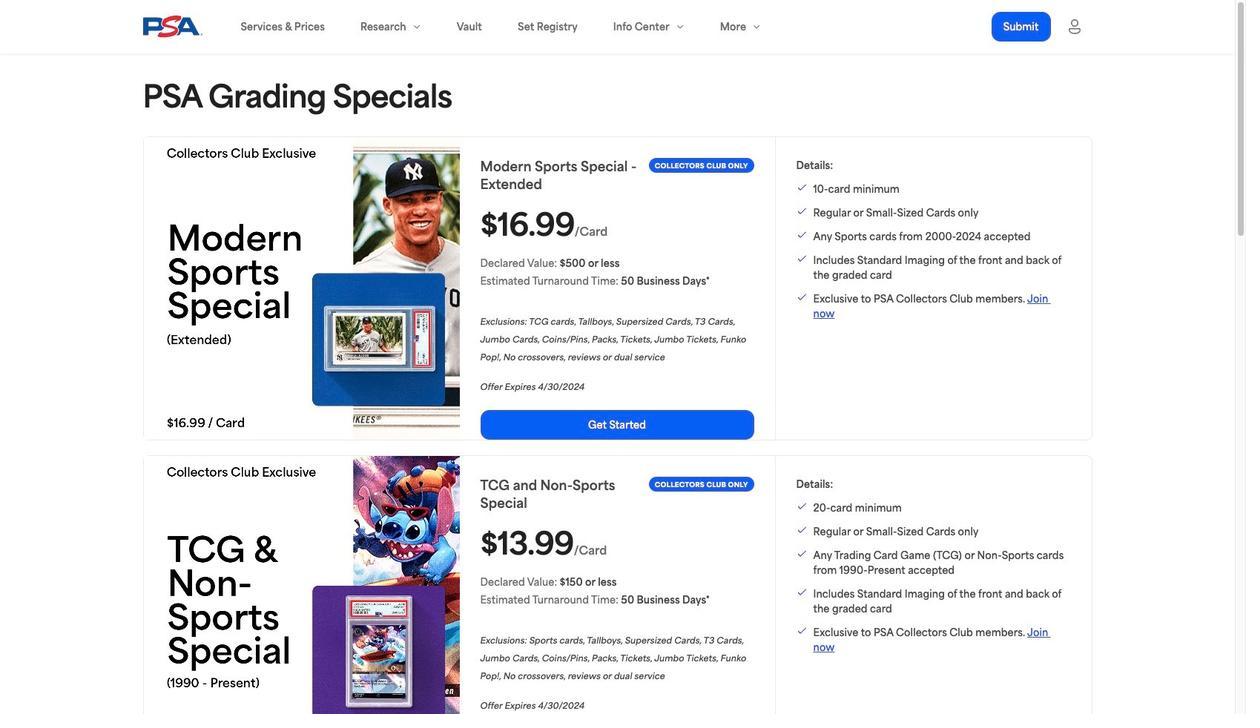 Task type: locate. For each thing, give the bounding box(es) containing it.
account image
[[1066, 18, 1084, 36]]

cookie consent banner dialog
[[0, 661, 1236, 715]]

psa home page image
[[143, 16, 202, 38]]



